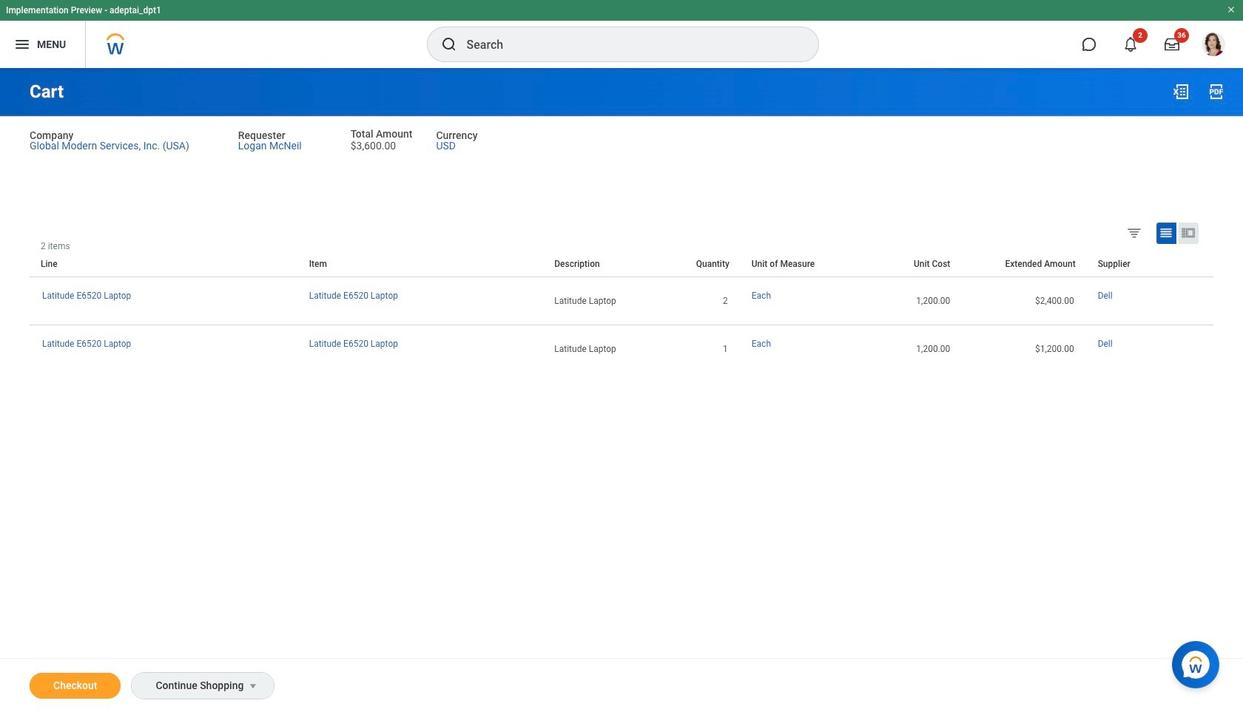 Task type: describe. For each thing, give the bounding box(es) containing it.
close environment banner image
[[1227, 5, 1236, 14]]

justify image
[[13, 36, 31, 53]]

Toggle to Grid view radio
[[1157, 223, 1177, 244]]

caret down image
[[245, 681, 262, 693]]

inbox large image
[[1165, 37, 1180, 52]]



Task type: vqa. For each thing, say whether or not it's contained in the screenshot.
topmost month(s),
no



Task type: locate. For each thing, give the bounding box(es) containing it.
export to excel image
[[1172, 83, 1190, 101]]

option group
[[1123, 222, 1210, 247]]

banner
[[0, 0, 1243, 68]]

Search Workday  search field
[[467, 28, 788, 61]]

toolbar
[[1202, 241, 1214, 251]]

notifications large image
[[1123, 37, 1138, 52]]

view printable version (pdf) image
[[1208, 83, 1225, 101]]

toggle to grid view image
[[1159, 226, 1174, 240]]

toggle to list detail view image
[[1181, 226, 1196, 240]]

select to filter grid data image
[[1126, 225, 1143, 240]]

Toggle to List Detail view radio
[[1179, 223, 1199, 244]]

main content
[[0, 68, 1243, 713]]

profile logan mcneil image
[[1202, 33, 1225, 59]]

search image
[[440, 36, 458, 53]]



